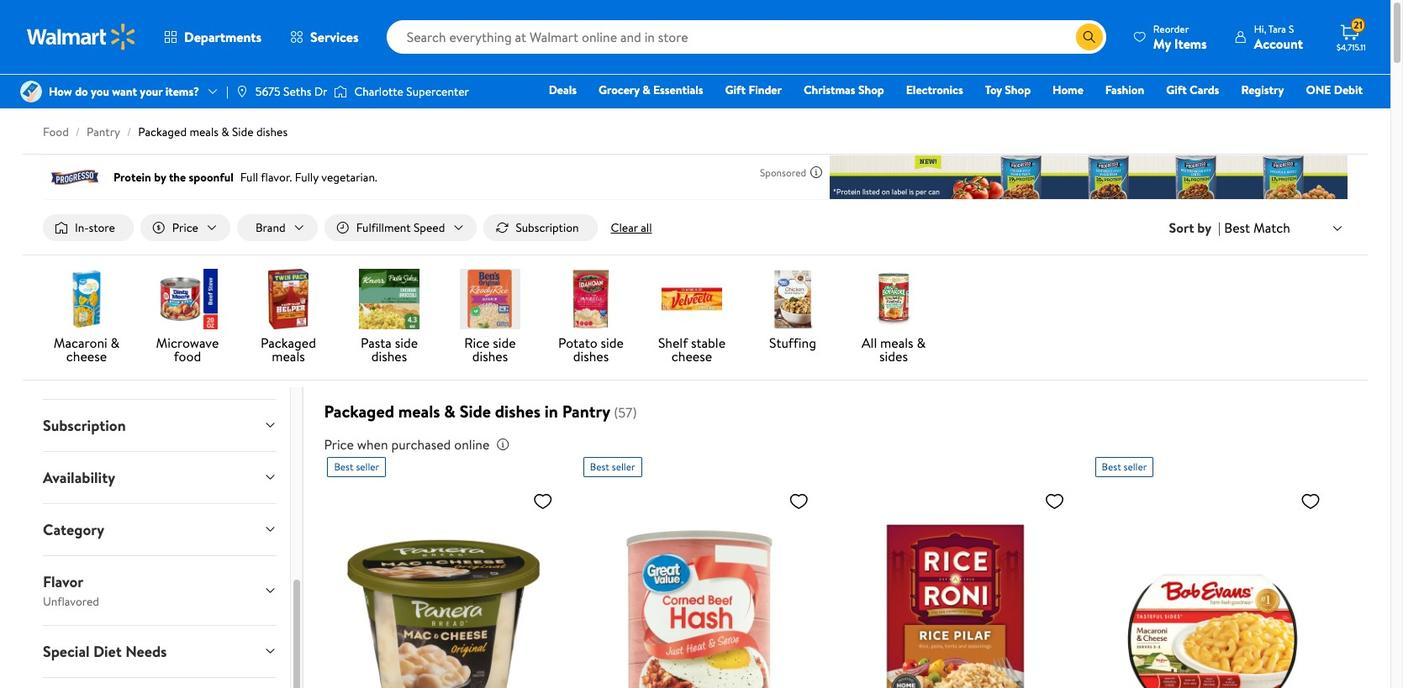 Task type: locate. For each thing, give the bounding box(es) containing it.
toy shop
[[985, 82, 1031, 98]]

food link
[[43, 124, 69, 140]]

food
[[174, 347, 201, 366]]

side right the pasta
[[395, 334, 418, 352]]

needs
[[125, 641, 167, 662]]

packaged up when at left bottom
[[324, 400, 394, 423]]

side right potato on the left
[[601, 334, 624, 352]]

0 horizontal spatial packaged
[[138, 124, 187, 140]]

cheese inside shelf stable cheese
[[672, 347, 712, 366]]

pantry down you
[[87, 124, 120, 140]]

side inside pasta side dishes
[[395, 334, 418, 352]]

meals up purchased
[[398, 400, 440, 423]]

gift left finder
[[725, 82, 746, 98]]

store
[[89, 219, 115, 236]]

0 horizontal spatial best seller
[[334, 460, 379, 474]]

meals inside the packaged meals
[[272, 347, 305, 366]]

1 horizontal spatial pantry
[[562, 400, 610, 423]]

christmas shop
[[804, 82, 884, 98]]

1 horizontal spatial fulfillment
[[356, 219, 411, 236]]

macaroni & cheese link
[[43, 269, 130, 367]]

meals down "items?"
[[189, 124, 219, 140]]

packaged
[[138, 124, 187, 140], [261, 334, 316, 352], [324, 400, 394, 423]]

1 shop from the left
[[858, 82, 884, 98]]

price inside dropdown button
[[172, 219, 198, 236]]

packaged down packaged meals image
[[261, 334, 316, 352]]

0 horizontal spatial |
[[226, 83, 229, 100]]

subscription left clear
[[516, 219, 579, 236]]

dishes down the pasta side dishes image
[[371, 347, 407, 366]]

brand
[[256, 219, 286, 236]]

fulfillment up the pasta side dishes image
[[356, 219, 411, 236]]

best for bob evans real cheddar macaroni & cheese, 20 oz tray (refrigerated) image
[[1102, 460, 1121, 474]]

0 horizontal spatial fulfillment
[[43, 363, 115, 384]]

& inside all meals & sides
[[917, 334, 926, 352]]

2 horizontal spatial best seller
[[1102, 460, 1147, 474]]

cheese for macaroni
[[66, 347, 107, 366]]

potato side dishes image
[[561, 269, 621, 330]]

price button
[[140, 214, 230, 241]]

2 side from the left
[[493, 334, 516, 352]]

food
[[43, 124, 69, 140]]

price for price
[[172, 219, 198, 236]]

0 horizontal spatial gift
[[725, 82, 746, 98]]

1 horizontal spatial packaged
[[261, 334, 316, 352]]

microwave food image
[[157, 269, 218, 330]]

2 gift from the left
[[1166, 82, 1187, 98]]

price up microwave food image
[[172, 219, 198, 236]]

potato
[[558, 334, 597, 352]]

subscription up availability
[[43, 415, 126, 436]]

availability
[[43, 467, 115, 488]]

cheese down macaroni & cheese image
[[66, 347, 107, 366]]

fulfillment speed up the pasta side dishes image
[[356, 219, 445, 236]]

departments button
[[150, 17, 276, 57]]

0 vertical spatial side
[[232, 124, 254, 140]]

1 horizontal spatial fulfillment speed button
[[324, 214, 477, 241]]

0 vertical spatial packaged
[[138, 124, 187, 140]]

1 horizontal spatial cheese
[[672, 347, 712, 366]]

1 vertical spatial fulfillment
[[43, 363, 115, 384]]

services button
[[276, 17, 373, 57]]

want
[[112, 83, 137, 100]]

cheese down the shelf stable cheese image
[[672, 347, 712, 366]]

1 horizontal spatial speed
[[414, 219, 445, 236]]

seller for bob evans real cheddar macaroni & cheese, 20 oz tray (refrigerated) image
[[1124, 460, 1147, 474]]

search icon image
[[1083, 30, 1096, 44]]

0 vertical spatial fulfillment speed button
[[324, 214, 477, 241]]

side right rice
[[493, 334, 516, 352]]

packaged down your
[[138, 124, 187, 140]]

in-
[[75, 219, 89, 236]]

2 horizontal spatial seller
[[1124, 460, 1147, 474]]

gift for gift cards
[[1166, 82, 1187, 98]]

meals
[[189, 124, 219, 140], [880, 334, 913, 352], [272, 347, 305, 366], [398, 400, 440, 423]]

1 horizontal spatial gift
[[1166, 82, 1187, 98]]

1 horizontal spatial fulfillment speed
[[356, 219, 445, 236]]

potato side dishes
[[558, 334, 624, 366]]

1 vertical spatial subscription
[[43, 415, 126, 436]]

1 horizontal spatial |
[[1218, 219, 1221, 237]]

 image for charlotte
[[334, 83, 348, 100]]

1 horizontal spatial seller
[[612, 460, 635, 474]]

 image left 5675
[[235, 85, 249, 98]]

/ right pantry link
[[127, 124, 131, 140]]

2 horizontal spatial packaged
[[324, 400, 394, 423]]

0 horizontal spatial  image
[[20, 81, 42, 103]]

in-store button
[[43, 214, 134, 241]]

1 vertical spatial |
[[1218, 219, 1221, 237]]

pasta side dishes link
[[345, 269, 433, 367]]

1 vertical spatial price
[[324, 436, 354, 454]]

1 horizontal spatial shop
[[1005, 82, 1031, 98]]

fulfillment speed button up the pasta side dishes image
[[324, 214, 477, 241]]

& inside macaroni & cheese
[[111, 334, 120, 352]]

cheese inside macaroni & cheese
[[66, 347, 107, 366]]

3 seller from the left
[[1124, 460, 1147, 474]]

you
[[91, 83, 109, 100]]

| left 5675
[[226, 83, 229, 100]]

best inside dropdown button
[[1224, 218, 1250, 237]]

price left when at left bottom
[[324, 436, 354, 454]]

purchased
[[391, 436, 451, 454]]

availability button
[[29, 452, 290, 503]]

0 horizontal spatial side
[[232, 124, 254, 140]]

fulfillment speed down macaroni
[[43, 363, 159, 384]]

pasta side dishes image
[[359, 269, 419, 330]]

speed left food on the bottom left
[[118, 363, 159, 384]]

brand button
[[237, 214, 317, 241]]

0 vertical spatial subscription
[[516, 219, 579, 236]]

dishes down potato side dishes image
[[573, 347, 609, 366]]

rice
[[464, 334, 490, 352]]

in-store
[[75, 219, 115, 236]]

0 horizontal spatial price
[[172, 219, 198, 236]]

registry
[[1241, 82, 1284, 98]]

shop for christmas shop
[[858, 82, 884, 98]]

0 horizontal spatial side
[[395, 334, 418, 352]]

0 horizontal spatial speed
[[118, 363, 159, 384]]

fulfillment speed inside sort and filter section element
[[356, 219, 445, 236]]

0 vertical spatial fulfillment
[[356, 219, 411, 236]]

gift left cards
[[1166, 82, 1187, 98]]

add to favorites list, panera bread, vegetarian, ready to heat, mac & cheese cup 16 oz (refrigerated) image
[[533, 491, 553, 512]]

|
[[226, 83, 229, 100], [1218, 219, 1221, 237]]

price for price when purchased online
[[324, 436, 354, 454]]

2 horizontal spatial  image
[[334, 83, 348, 100]]

speed
[[414, 219, 445, 236], [118, 363, 159, 384]]

1 vertical spatial packaged
[[261, 334, 316, 352]]

best
[[1224, 218, 1250, 237], [334, 460, 353, 474], [590, 460, 609, 474], [1102, 460, 1121, 474]]

add to favorites list, rice-a-roni rice & pasta mix, rice pilaf, 7.2 oz box image
[[1045, 491, 1065, 512]]

speed up the pasta side dishes image
[[414, 219, 445, 236]]

dishes inside potato side dishes
[[573, 347, 609, 366]]

side
[[232, 124, 254, 140], [460, 400, 491, 423]]

packaged meals image
[[258, 269, 319, 330]]

how do you want your items?
[[49, 83, 199, 100]]

special diet needs tab
[[29, 626, 290, 677]]

category button
[[29, 504, 290, 555]]

Walmart Site-Wide search field
[[386, 20, 1106, 54]]

side inside potato side dishes
[[601, 334, 624, 352]]

1 side from the left
[[395, 334, 418, 352]]

availability tab
[[29, 452, 290, 503]]

1 horizontal spatial best seller
[[590, 460, 635, 474]]

dishes inside rice side dishes
[[472, 347, 508, 366]]

2 / from the left
[[127, 124, 131, 140]]

2 vertical spatial packaged
[[324, 400, 394, 423]]

macaroni & cheese
[[54, 334, 120, 366]]

shelf
[[658, 334, 688, 352]]

best match
[[1224, 218, 1290, 237]]

dishes up packaged meals & side dishes in pantry (57)
[[472, 347, 508, 366]]

0 horizontal spatial shop
[[858, 82, 884, 98]]

ad disclaimer and feedback image
[[810, 166, 823, 179]]

seller for panera bread, vegetarian, ready to heat, mac & cheese cup 16 oz (refrigerated) image
[[356, 460, 379, 474]]

dishes down 5675
[[256, 124, 288, 140]]

2 shop from the left
[[1005, 82, 1031, 98]]

side inside rice side dishes
[[493, 334, 516, 352]]

by
[[1197, 219, 1211, 237]]

&
[[642, 82, 650, 98], [221, 124, 229, 140], [111, 334, 120, 352], [917, 334, 926, 352], [444, 400, 456, 423]]

1 horizontal spatial side
[[493, 334, 516, 352]]

1 vertical spatial fulfillment speed
[[43, 363, 159, 384]]

best seller
[[334, 460, 379, 474], [590, 460, 635, 474], [1102, 460, 1147, 474]]

cards
[[1190, 82, 1219, 98]]

macaroni & cheese image
[[56, 269, 117, 330]]

0 horizontal spatial fulfillment speed button
[[29, 348, 290, 399]]

packaged meals link
[[245, 269, 332, 367]]

panera bread, vegetarian, ready to heat, mac & cheese cup 16 oz (refrigerated) image
[[327, 484, 560, 688]]

| inside sort and filter section element
[[1218, 219, 1221, 237]]

dishes inside pasta side dishes
[[371, 347, 407, 366]]

 image left how
[[20, 81, 42, 103]]

1 vertical spatial pantry
[[562, 400, 610, 423]]

pasta side dishes
[[361, 334, 418, 366]]

meals inside all meals & sides
[[880, 334, 913, 352]]

electronics
[[906, 82, 963, 98]]

do
[[75, 83, 88, 100]]

0 horizontal spatial cheese
[[66, 347, 107, 366]]

 image right dr
[[334, 83, 348, 100]]

2 horizontal spatial side
[[601, 334, 624, 352]]

fashion
[[1105, 82, 1144, 98]]

stuffing link
[[749, 269, 836, 353]]

walmart image
[[27, 24, 136, 50]]

1 vertical spatial side
[[460, 400, 491, 423]]

grocery & essentials link
[[591, 81, 711, 99]]

| right by
[[1218, 219, 1221, 237]]

2 best seller from the left
[[590, 460, 635, 474]]

0 horizontal spatial fulfillment speed
[[43, 363, 159, 384]]

fulfillment down macaroni
[[43, 363, 115, 384]]

your
[[140, 83, 163, 100]]

(57)
[[614, 404, 637, 422]]

cheese
[[66, 347, 107, 366], [672, 347, 712, 366]]

2 cheese from the left
[[672, 347, 712, 366]]

0 vertical spatial fulfillment speed
[[356, 219, 445, 236]]

3 side from the left
[[601, 334, 624, 352]]

2 seller from the left
[[612, 460, 635, 474]]

sort by |
[[1169, 219, 1221, 237]]

1 horizontal spatial  image
[[235, 85, 249, 98]]

meals for packaged meals & side dishes in pantry (57)
[[398, 400, 440, 423]]

sort and filter section element
[[23, 201, 1368, 255]]

meals right all at the right
[[880, 334, 913, 352]]

add to favorites list, bob evans real cheddar macaroni & cheese, 20 oz tray (refrigerated) image
[[1300, 491, 1321, 512]]

3 best seller from the left
[[1102, 460, 1147, 474]]

1 cheese from the left
[[66, 347, 107, 366]]

0 horizontal spatial /
[[76, 124, 80, 140]]

/
[[76, 124, 80, 140], [127, 124, 131, 140]]

1 vertical spatial speed
[[118, 363, 159, 384]]

speed inside sort and filter section element
[[414, 219, 445, 236]]

0 vertical spatial speed
[[414, 219, 445, 236]]

pantry right in
[[562, 400, 610, 423]]

essentials
[[653, 82, 703, 98]]

1 horizontal spatial /
[[127, 124, 131, 140]]

0 vertical spatial pantry
[[87, 124, 120, 140]]

seller
[[356, 460, 379, 474], [612, 460, 635, 474], [1124, 460, 1147, 474]]

0 horizontal spatial subscription
[[43, 415, 126, 436]]

 image
[[20, 81, 42, 103], [334, 83, 348, 100], [235, 85, 249, 98]]

shop right toy
[[1005, 82, 1031, 98]]

fulfillment speed
[[356, 219, 445, 236], [43, 363, 159, 384]]

fulfillment speed button up subscription tab
[[29, 348, 290, 399]]

1 best seller from the left
[[334, 460, 379, 474]]

deals link
[[541, 81, 584, 99]]

meals down packaged meals image
[[272, 347, 305, 366]]

fulfillment speed button
[[324, 214, 477, 241], [29, 348, 290, 399]]

account
[[1254, 34, 1303, 53]]

charlotte supercenter
[[354, 83, 469, 100]]

meals for packaged meals
[[272, 347, 305, 366]]

shop
[[858, 82, 884, 98], [1005, 82, 1031, 98]]

/ right food link
[[76, 124, 80, 140]]

best seller for panera bread, vegetarian, ready to heat, mac & cheese cup 16 oz (refrigerated) image
[[334, 460, 379, 474]]

1 horizontal spatial subscription
[[516, 219, 579, 236]]

1 seller from the left
[[356, 460, 379, 474]]

dishes
[[256, 124, 288, 140], [371, 347, 407, 366], [472, 347, 508, 366], [573, 347, 609, 366], [495, 400, 540, 423]]

fulfillment
[[356, 219, 411, 236], [43, 363, 115, 384]]

when
[[357, 436, 388, 454]]

shop right "christmas" on the top of page
[[858, 82, 884, 98]]

shelf stable cheese image
[[662, 269, 722, 330]]

pantry link
[[87, 124, 120, 140]]

0 vertical spatial price
[[172, 219, 198, 236]]

dishes for pasta
[[371, 347, 407, 366]]

0 horizontal spatial seller
[[356, 460, 379, 474]]

1 gift from the left
[[725, 82, 746, 98]]

1 horizontal spatial price
[[324, 436, 354, 454]]



Task type: describe. For each thing, give the bounding box(es) containing it.
debit
[[1334, 82, 1363, 98]]

all meals & sides image
[[863, 269, 924, 330]]

walmart+ link
[[1305, 104, 1370, 123]]

add to favorites list, great value corned beef hash, 14 oz can image
[[789, 491, 809, 512]]

shelf stable cheese link
[[648, 269, 736, 367]]

walmart+
[[1313, 105, 1363, 122]]

gift for gift finder
[[725, 82, 746, 98]]

Search search field
[[386, 20, 1106, 54]]

online
[[454, 436, 490, 454]]

christmas
[[804, 82, 855, 98]]

gift cards link
[[1159, 81, 1227, 99]]

sort
[[1169, 219, 1194, 237]]

supercenter
[[406, 83, 469, 100]]

shop for toy shop
[[1005, 82, 1031, 98]]

services
[[310, 28, 359, 46]]

tara
[[1268, 21, 1286, 36]]

fulfillment speed tab
[[29, 348, 290, 399]]

home
[[1053, 82, 1083, 98]]

special diet needs button
[[29, 626, 290, 677]]

match
[[1253, 218, 1290, 237]]

home link
[[1045, 81, 1091, 99]]

side for pasta side dishes
[[395, 334, 418, 352]]

all
[[641, 219, 652, 236]]

finder
[[748, 82, 782, 98]]

deals
[[549, 82, 577, 98]]

packaged for packaged meals
[[261, 334, 316, 352]]

one
[[1306, 82, 1331, 98]]

special diet needs
[[43, 641, 167, 662]]

subscription tab
[[29, 400, 290, 451]]

my
[[1153, 34, 1171, 53]]

bob evans real cheddar macaroni & cheese, 20 oz tray (refrigerated) image
[[1095, 484, 1327, 688]]

dr
[[314, 83, 327, 100]]

0 vertical spatial |
[[226, 83, 229, 100]]

reorder
[[1153, 21, 1189, 36]]

fulfillment inside sort and filter section element
[[356, 219, 411, 236]]

subscription button
[[29, 400, 290, 451]]

toy shop link
[[977, 81, 1038, 99]]

best seller for bob evans real cheddar macaroni & cheese, 20 oz tray (refrigerated) image
[[1102, 460, 1147, 474]]

special
[[43, 641, 90, 662]]

fulfillment speed inside 'tab'
[[43, 363, 159, 384]]

1 horizontal spatial side
[[460, 400, 491, 423]]

best for the great value corned beef hash, 14 oz can image
[[590, 460, 609, 474]]

sponsored
[[760, 165, 806, 179]]

clear all button
[[604, 214, 659, 241]]

one debit walmart+
[[1306, 82, 1363, 122]]

best for panera bread, vegetarian, ready to heat, mac & cheese cup 16 oz (refrigerated) image
[[334, 460, 353, 474]]

all meals & sides link
[[850, 269, 937, 367]]

stuffing
[[769, 334, 816, 352]]

gift finder link
[[718, 81, 789, 99]]

meals for all meals & sides
[[880, 334, 913, 352]]

1 vertical spatial fulfillment speed button
[[29, 348, 290, 399]]

clear all
[[611, 219, 652, 236]]

diet
[[93, 641, 122, 662]]

great value corned beef hash, 14 oz can image
[[583, 484, 816, 688]]

packaged for packaged meals & side dishes in pantry (57)
[[324, 400, 394, 423]]

subscription inside button
[[516, 219, 579, 236]]

hi,
[[1254, 21, 1266, 36]]

items
[[1174, 34, 1207, 53]]

dishes for potato
[[573, 347, 609, 366]]

flavor tab
[[29, 556, 290, 625]]

christmas shop link
[[796, 81, 892, 99]]

 image for 5675
[[235, 85, 249, 98]]

side for potato side dishes
[[601, 334, 624, 352]]

gift finder
[[725, 82, 782, 98]]

reorder my items
[[1153, 21, 1207, 53]]

food / pantry / packaged meals & side dishes
[[43, 124, 288, 140]]

seths
[[283, 83, 311, 100]]

packaged meals & side dishes link
[[138, 124, 288, 140]]

fashion link
[[1098, 81, 1152, 99]]

fulfillment inside 'tab'
[[43, 363, 115, 384]]

best seller for the great value corned beef hash, 14 oz can image
[[590, 460, 635, 474]]

registry link
[[1234, 81, 1292, 99]]

stable
[[691, 334, 726, 352]]

toy
[[985, 82, 1002, 98]]

speed inside 'tab'
[[118, 363, 159, 384]]

how
[[49, 83, 72, 100]]

clear
[[611, 219, 638, 236]]

packaged meals & side dishes in pantry (57)
[[324, 400, 637, 423]]

all
[[862, 334, 877, 352]]

category
[[43, 519, 104, 540]]

seller for the great value corned beef hash, 14 oz can image
[[612, 460, 635, 474]]

legal information image
[[496, 438, 510, 451]]

0 horizontal spatial pantry
[[87, 124, 120, 140]]

rice side dishes image
[[460, 269, 520, 330]]

microwave
[[156, 334, 219, 352]]

cheese for shelf
[[672, 347, 712, 366]]

subscription inside dropdown button
[[43, 415, 126, 436]]

grocery
[[599, 82, 640, 98]]

packaged meals
[[261, 334, 316, 366]]

unflavored
[[43, 593, 99, 610]]

side for rice side dishes
[[493, 334, 516, 352]]

rice side dishes
[[464, 334, 516, 366]]

dishes for rice
[[472, 347, 508, 366]]

category tab
[[29, 504, 290, 555]]

5675
[[255, 83, 281, 100]]

dishes left in
[[495, 400, 540, 423]]

 image for how
[[20, 81, 42, 103]]

items?
[[165, 83, 199, 100]]

1 / from the left
[[76, 124, 80, 140]]

rice-a-roni rice & pasta mix, rice pilaf, 7.2 oz box image
[[839, 484, 1071, 688]]

charlotte
[[354, 83, 403, 100]]

s
[[1289, 21, 1294, 36]]

$4,715.11
[[1337, 41, 1366, 53]]

5675 seths dr
[[255, 83, 327, 100]]

macaroni
[[54, 334, 107, 352]]

gift cards
[[1166, 82, 1219, 98]]

all meals & sides
[[862, 334, 926, 366]]

hi, tara s account
[[1254, 21, 1303, 53]]

rice side dishes link
[[446, 269, 534, 367]]

flavor unflavored
[[43, 571, 99, 610]]

stuffing image
[[762, 269, 823, 330]]

best match button
[[1221, 217, 1348, 239]]

microwave food
[[156, 334, 219, 366]]

one debit link
[[1298, 81, 1370, 99]]

potato side dishes link
[[547, 269, 635, 367]]

flavor
[[43, 571, 83, 592]]

shelf stable cheese
[[658, 334, 726, 366]]

in
[[545, 400, 558, 423]]

price when purchased online
[[324, 436, 490, 454]]



Task type: vqa. For each thing, say whether or not it's contained in the screenshot.
meals inside the Packaged meals
yes



